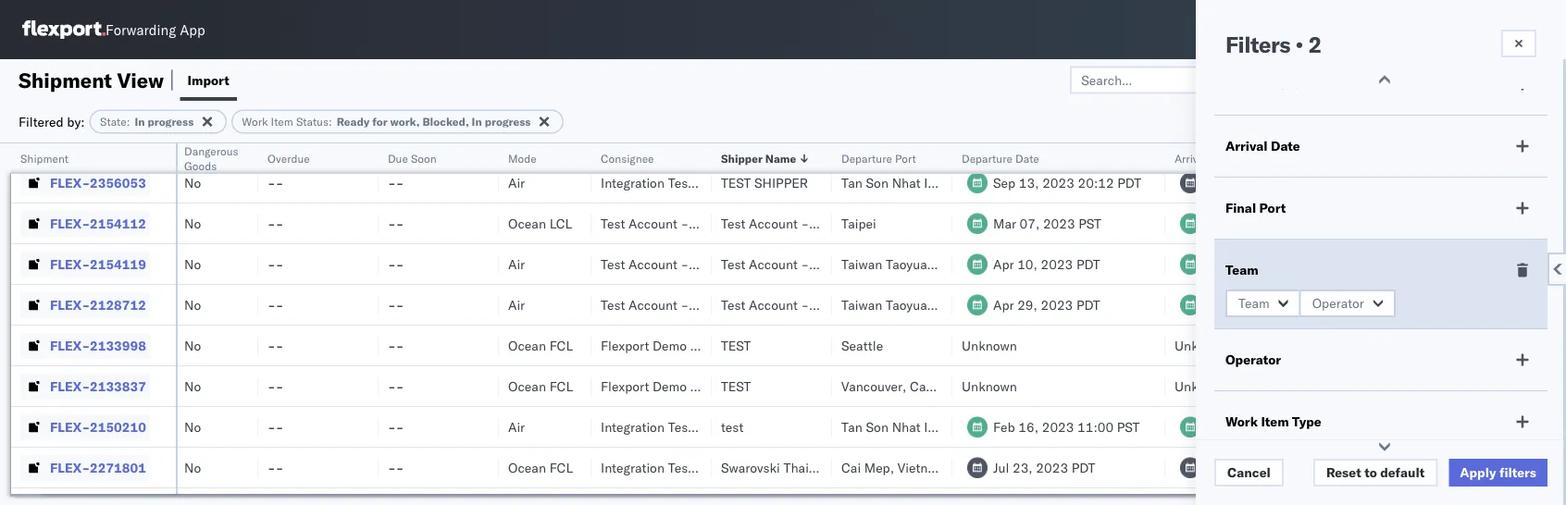 Task type: describe. For each thing, give the bounding box(es) containing it.
2133998
[[90, 338, 146, 354]]

import
[[188, 72, 229, 88]]

jul for jul 31, 2023 pdt
[[1207, 460, 1223, 476]]

resize handle column header for dangerous goods
[[236, 144, 258, 506]]

feb 16, 2023 11:00 pst
[[994, 419, 1140, 435]]

20 for jul 27, 20
[[1551, 338, 1567, 354]]

departure for departure port
[[842, 151, 893, 165]]

pdt right "20:12"
[[1118, 175, 1142, 191]]

blocked,
[[423, 115, 469, 129]]

port for departure port
[[895, 151, 916, 165]]

resize handle column header for consignee
[[690, 144, 712, 506]]

1 airpo from the top
[[1541, 256, 1567, 272]]

1 ocean fcl from the top
[[508, 338, 573, 354]]

2 test from the top
[[721, 175, 751, 191]]

co. for vancouver, canada
[[740, 378, 758, 394]]

flex-2271801 button
[[20, 455, 150, 481]]

no for flex-2154119
[[184, 256, 201, 272]]

pdt down apr 11, 2023 pdt
[[1290, 297, 1314, 313]]

01,
[[1535, 134, 1555, 150]]

ocean lcl for integration
[[508, 134, 572, 150]]

flexport for seattle
[[601, 338, 649, 354]]

2023 right 10,
[[1041, 256, 1074, 272]]

mar for mar 21, 20
[[1509, 297, 1532, 313]]

flex-2133998 button
[[20, 333, 150, 359]]

0 horizontal spatial vancouver,
[[842, 378, 907, 394]]

no for flex-2356053
[[184, 175, 201, 191]]

departure port button
[[832, 147, 934, 166]]

jun 24, 2023 04:00 pdt
[[1207, 134, 1352, 150]]

2023 right 07, on the top of the page
[[1044, 215, 1076, 232]]

departure date button
[[953, 147, 1147, 166]]

flex-2133837 button
[[20, 374, 150, 400]]

departure port
[[842, 151, 916, 165]]

2023 down apr 11, 2023 pdt
[[1254, 297, 1286, 313]]

file exception
[[1377, 72, 1464, 88]]

aug 24, 20
[[1509, 460, 1567, 476]]

final
[[1226, 200, 1257, 216]]

integration test account - on ag for may 14, 2023 10:00 pdt
[[601, 134, 800, 150]]

cancel
[[1228, 465, 1271, 481]]

2 international from the top
[[1463, 297, 1538, 313]]

swarovski thailand test
[[721, 460, 863, 476]]

jul 31, 2023 pdt
[[1207, 460, 1309, 476]]

2 angeles from the top
[[1412, 297, 1459, 313]]

2023 right 18,
[[1255, 419, 1288, 435]]

1 vertical spatial canada
[[910, 378, 955, 394]]

flex-2128712
[[50, 297, 146, 313]]

work,
[[390, 115, 420, 129]]

shipment for shipment
[[20, 151, 69, 165]]

13,
[[1019, 175, 1040, 191]]

cai mep, vietnam
[[842, 460, 946, 476]]

flex- for 2388003
[[50, 134, 90, 150]]

2356053
[[90, 175, 146, 191]]

no for flex-2154112
[[184, 215, 201, 232]]

apr left 11,
[[1207, 256, 1228, 272]]

shipper for seattle
[[691, 338, 736, 354]]

forwarding app
[[106, 21, 205, 38]]

mep,
[[865, 460, 895, 476]]

0 vertical spatial team
[[1226, 262, 1259, 278]]

pdt down apr 10, 2023 pdt
[[1077, 297, 1101, 313]]

file
[[1377, 72, 1400, 88]]

cancel button
[[1215, 459, 1284, 487]]

flex- for 2133998
[[50, 338, 90, 354]]

sep 15, 2023 05:55 pdt
[[1207, 175, 1355, 191]]

status
[[296, 115, 329, 129]]

air for flex-2154119
[[508, 256, 525, 272]]

apr left 10,
[[994, 256, 1015, 272]]

shipper for vancouver, canada
[[691, 378, 736, 394]]

no for flex-2133998
[[184, 338, 201, 354]]

test shipper for air
[[721, 175, 809, 191]]

flex-2356053 button
[[20, 170, 150, 196]]

mar 17, 20
[[1509, 215, 1567, 232]]

2 29, from the left
[[1231, 297, 1251, 313]]

apr 10, 2023 pdt
[[994, 256, 1101, 272]]

23,
[[1013, 460, 1033, 476]]

overdue
[[268, 151, 310, 165]]

ocean for test
[[508, 215, 546, 232]]

20:12
[[1078, 175, 1115, 191]]

05:55
[[1291, 175, 1328, 191]]

shipment for shipment view
[[19, 67, 112, 93]]

name
[[766, 151, 797, 165]]

flex- for 2128712
[[50, 297, 90, 313]]

apply filters
[[1461, 465, 1537, 481]]

pdt right 05:55
[[1331, 175, 1355, 191]]

test
[[721, 419, 744, 435]]

work for work item type
[[1226, 414, 1258, 430]]

sep 13, 2023 20:12 pdt
[[994, 175, 1142, 191]]

reset to default button
[[1314, 459, 1438, 487]]

no for flex-2150210
[[184, 419, 201, 435]]

arrival up sep 15, 2023 05:55 pdt
[[1226, 138, 1268, 154]]

arrival inside button
[[1175, 151, 1208, 165]]

los for jul
[[1388, 378, 1409, 394]]

11,
[[1231, 256, 1251, 272]]

20, for apr
[[1533, 256, 1553, 272]]

mar 21, 20
[[1509, 297, 1567, 313]]

Search Shipments (/) text field
[[1212, 16, 1391, 44]]

17, for mar
[[1535, 215, 1555, 232]]

pdt down 11:00
[[1072, 460, 1096, 476]]

3 test from the top
[[721, 338, 751, 354]]

1 test from the top
[[721, 134, 751, 150]]

2023 right the 16,
[[1042, 419, 1075, 435]]

15, for 20
[[1534, 175, 1554, 191]]

item for type
[[1262, 414, 1290, 430]]

1 horizontal spatial vancouver, canada
[[1388, 338, 1502, 354]]

resize handle column header for departure date
[[1144, 144, 1166, 506]]

2
[[1309, 31, 1322, 58]]

resize handle column header for arrival date
[[1357, 144, 1379, 506]]

ready
[[337, 115, 370, 129]]

apr left 12,
[[1207, 215, 1228, 232]]

feb 20, 20
[[1509, 419, 1567, 435]]

lcl for integration
[[550, 134, 572, 150]]

departure date
[[962, 151, 1040, 165]]

default
[[1381, 465, 1425, 481]]

work item type
[[1226, 414, 1322, 430]]

mar for mar 17, 20
[[1509, 215, 1532, 232]]

20 for aug 24, 20
[[1558, 460, 1567, 476]]

4 test from the top
[[721, 378, 751, 394]]

pdt down 05:55
[[1290, 215, 1314, 232]]

operator button
[[1300, 290, 1396, 318]]

savannah,
[[1388, 460, 1450, 476]]

integration for feb 16, 2023 11:00 pst
[[601, 419, 665, 435]]

ag for may
[[782, 134, 800, 150]]

mar 07, 2023 pst
[[994, 215, 1102, 232]]

shipper inside button
[[721, 151, 763, 165]]

savannah, georgia
[[1388, 460, 1499, 476]]

jul 17, 20
[[1509, 378, 1567, 394]]

no for flex-2128712
[[184, 297, 201, 313]]

for
[[372, 115, 388, 129]]

1 los angeles international airpo from the top
[[1388, 256, 1567, 272]]

cai
[[842, 460, 861, 476]]

los angeles, ca
[[1388, 378, 1484, 394]]

ocean for test
[[508, 134, 546, 150]]

3 resize handle column header from the left
[[357, 144, 379, 506]]

24, for jun
[[1230, 134, 1250, 150]]

pdt right 04:00
[[1329, 134, 1352, 150]]

zurich
[[1388, 175, 1425, 191]]

jul for jul 23, 2023 pdt
[[994, 460, 1010, 476]]

deli
[[1548, 144, 1567, 158]]

on for may 14, 2023 10:00 pdt
[[760, 134, 779, 150]]

pdt down 'mar 07, 2023 pst'
[[1077, 256, 1101, 272]]

flex-2150210
[[50, 419, 146, 435]]

flexport for vancouver, canada
[[601, 378, 649, 394]]

port for arrival port
[[1271, 76, 1298, 92]]

jul for jul 27, 20
[[1509, 338, 1525, 354]]

•
[[1296, 31, 1304, 58]]

flex-2128712 button
[[20, 292, 150, 318]]

07,
[[1020, 215, 1040, 232]]

14,
[[1022, 134, 1042, 150]]

20 for mar 17, 20
[[1558, 215, 1567, 232]]

arrival down filters at the right top of page
[[1226, 76, 1268, 92]]

georgia
[[1453, 460, 1499, 476]]

sep for sep 15, 20
[[1509, 175, 1531, 191]]

shipper for sep 13, 2023 20:12 pdt
[[755, 175, 809, 191]]

shipper name button
[[712, 147, 814, 166]]

2023 down apr 10, 2023 pdt
[[1041, 297, 1074, 313]]

arrival port
[[1226, 76, 1298, 92]]

2 airpo from the top
[[1541, 297, 1567, 313]]

0 horizontal spatial pst
[[1079, 215, 1102, 232]]

to
[[1365, 465, 1378, 481]]

date for the departure date button
[[1016, 151, 1040, 165]]

12:00
[[1291, 419, 1327, 435]]

1 angeles from the top
[[1412, 256, 1459, 272]]

2023 right 11,
[[1254, 256, 1286, 272]]

17, for jul
[[1528, 378, 1548, 394]]

filters • 2
[[1226, 31, 1322, 58]]

swarovski
[[721, 460, 780, 476]]

forwarding app link
[[22, 20, 205, 39]]

flex-2154119
[[50, 256, 146, 272]]

by:
[[67, 113, 85, 130]]

demo for seattle
[[653, 338, 687, 354]]

on for feb 16, 2023 11:00 pst
[[760, 419, 779, 435]]

mode button
[[499, 147, 573, 166]]

11:00
[[1078, 419, 1114, 435]]

2023 down the arrival date button
[[1256, 175, 1288, 191]]

20 for sep 15, 20
[[1558, 175, 1567, 191]]

test shipper for ocean lcl
[[721, 134, 809, 150]]

jul 23, 2023 pdt
[[994, 460, 1096, 476]]

1 international from the top
[[1463, 256, 1538, 272]]

air for flex-2356053
[[508, 175, 525, 191]]

pdt down 12:00
[[1285, 460, 1309, 476]]

20, for feb
[[1534, 419, 1554, 435]]

4 resize handle column header from the left
[[477, 144, 499, 506]]

2 los angeles international airpo from the top
[[1388, 297, 1567, 313]]

20 for jul 17, 20
[[1551, 378, 1567, 394]]

air for flex-2128712
[[508, 297, 525, 313]]

date for the arrival date button
[[1211, 151, 1235, 165]]

20 for mar 21, 20
[[1558, 297, 1567, 313]]

work for work item status : ready for work, blocked, in progress
[[242, 115, 268, 129]]

arrival date button
[[1166, 147, 1360, 166]]



Task type: locate. For each thing, give the bounding box(es) containing it.
ocean lcl down the mode button
[[508, 215, 572, 232]]

4 no from the top
[[184, 256, 201, 272]]

1 departure from the left
[[842, 151, 893, 165]]

1 15, from the left
[[1232, 175, 1252, 191]]

4 flex- from the top
[[50, 256, 90, 272]]

2 vertical spatial port
[[1260, 200, 1287, 216]]

1 vertical spatial shipper
[[755, 175, 809, 191]]

flex- for 2356053
[[50, 175, 90, 191]]

test shipper down shipper name
[[721, 175, 809, 191]]

apr down apr 10, 2023 pdt
[[994, 297, 1015, 313]]

0 horizontal spatial feb
[[994, 419, 1016, 435]]

no for flex-2133837
[[184, 378, 201, 394]]

1 demo from the top
[[653, 338, 687, 354]]

0 vertical spatial co.
[[740, 338, 758, 354]]

2 vertical spatial ag
[[782, 419, 800, 435]]

departure for departure date
[[962, 151, 1013, 165]]

flexport demo shipper co.
[[601, 338, 758, 354], [601, 378, 758, 394]]

pdt up team button
[[1290, 256, 1314, 272]]

2 los from the top
[[1388, 297, 1409, 313]]

1 shipper from the top
[[755, 134, 809, 150]]

team
[[1226, 262, 1259, 278], [1239, 295, 1270, 312]]

forwarding
[[106, 21, 176, 38]]

flex- down flex-2154112 button
[[50, 256, 90, 272]]

vancouver, canada down seattle
[[842, 378, 955, 394]]

1 apr 29, 2023 pdt from the left
[[994, 297, 1101, 313]]

feb for feb 16, 2023 11:00 pst
[[994, 419, 1016, 435]]

apply filters button
[[1449, 459, 1548, 487]]

2271801
[[90, 460, 146, 476]]

item
[[271, 115, 293, 129], [1262, 414, 1290, 430]]

1 horizontal spatial 29,
[[1231, 297, 1251, 313]]

1 vertical spatial item
[[1262, 414, 1290, 430]]

3 air from the top
[[508, 297, 525, 313]]

flex- down flex-2133837 button
[[50, 419, 90, 435]]

1 vertical spatial los angeles international airpo
[[1388, 297, 1567, 313]]

1 vertical spatial integration test account - on ag
[[601, 175, 800, 191]]

flex- inside "button"
[[50, 460, 90, 476]]

air for flex-2150210
[[508, 419, 525, 435]]

arrival date down "jun"
[[1175, 151, 1235, 165]]

2 departure from the left
[[962, 151, 1013, 165]]

20 up aug 24, 20
[[1557, 419, 1567, 435]]

1 vertical spatial flexport
[[601, 378, 649, 394]]

0 vertical spatial vancouver,
[[1388, 338, 1453, 354]]

consignee button
[[592, 147, 694, 166]]

0 vertical spatial angeles
[[1412, 256, 1459, 272]]

resize handle column header for shipment
[[154, 144, 176, 506]]

0 horizontal spatial sep
[[994, 175, 1016, 191]]

flex-2356053
[[50, 175, 146, 191]]

1 vertical spatial 17,
[[1528, 378, 1548, 394]]

jul left 23, at the right of page
[[994, 460, 1010, 476]]

shipper for may 14, 2023 10:00 pdt
[[755, 134, 809, 150]]

resize handle column header for departure port
[[931, 144, 953, 506]]

2 horizontal spatial pst
[[1330, 419, 1353, 435]]

lcl left the consignee button
[[550, 134, 572, 150]]

apr 29, 2023 pdt down apr 11, 2023 pdt
[[1207, 297, 1314, 313]]

8 flex- from the top
[[50, 419, 90, 435]]

item left status
[[271, 115, 293, 129]]

integration for sep 13, 2023 20:12 pdt
[[601, 175, 665, 191]]

3 no from the top
[[184, 215, 201, 232]]

2023 down the departure date button
[[1043, 175, 1075, 191]]

0 horizontal spatial 15,
[[1232, 175, 1252, 191]]

2 apr 29, 2023 pdt from the left
[[1207, 297, 1314, 313]]

2 in from the left
[[472, 115, 482, 129]]

apr down apr 11, 2023 pdt
[[1207, 297, 1228, 313]]

shipper
[[755, 134, 809, 150], [755, 175, 809, 191]]

flex- for 2154112
[[50, 215, 90, 232]]

6 no from the top
[[184, 338, 201, 354]]

2 shipper from the top
[[755, 175, 809, 191]]

0 horizontal spatial work
[[242, 115, 268, 129]]

0 vertical spatial ocean fcl
[[508, 338, 573, 354]]

1 horizontal spatial work
[[1226, 414, 1258, 430]]

los for mar
[[1388, 297, 1409, 313]]

shipment down filtered
[[20, 151, 69, 165]]

2 test shipper from the top
[[721, 175, 809, 191]]

jul for jul 17, 20
[[1509, 378, 1525, 394]]

team up team button
[[1226, 262, 1259, 278]]

1 vertical spatial integration
[[601, 175, 665, 191]]

angeles,
[[1412, 378, 1463, 394]]

1 vertical spatial demo
[[653, 378, 687, 394]]

15,
[[1232, 175, 1252, 191], [1534, 175, 1554, 191]]

1 vertical spatial shipper
[[691, 338, 736, 354]]

vietnam
[[898, 460, 946, 476]]

international
[[1463, 256, 1538, 272], [1463, 297, 1538, 313]]

3 ocean from the top
[[508, 338, 546, 354]]

integration test account - on ag up swarovski
[[601, 419, 800, 435]]

shipment view
[[19, 67, 164, 93]]

1 horizontal spatial in
[[472, 115, 482, 129]]

mar for mar 07, 2023 pst
[[994, 215, 1017, 232]]

1 vertical spatial vancouver, canada
[[842, 378, 955, 394]]

1 vertical spatial shipment
[[20, 151, 69, 165]]

0 vertical spatial shipment
[[19, 67, 112, 93]]

2 vertical spatial integration test account - on ag
[[601, 419, 800, 435]]

flex- for 2133837
[[50, 378, 90, 394]]

0 vertical spatial test shipper
[[721, 134, 809, 150]]

1 resize handle column header from the left
[[154, 144, 176, 506]]

apr 12, 2023 pdt
[[1207, 215, 1314, 232]]

flex- for 2150210
[[50, 419, 90, 435]]

ocean fcl for cai
[[508, 460, 573, 476]]

sep down the quoted deli button
[[1509, 175, 1531, 191]]

departure down kaohsiung,
[[842, 151, 893, 165]]

1 horizontal spatial pst
[[1117, 419, 1140, 435]]

date
[[1271, 138, 1301, 154], [1016, 151, 1040, 165], [1211, 151, 1235, 165]]

seattle
[[842, 338, 884, 354]]

20, up aug 24, 20
[[1534, 419, 1554, 435]]

24,
[[1230, 134, 1250, 150], [1535, 460, 1555, 476]]

0 vertical spatial shipper
[[755, 134, 809, 150]]

no for flex-2388003
[[184, 134, 201, 150]]

team down apr 11, 2023 pdt
[[1239, 295, 1270, 312]]

0 vertical spatial item
[[271, 115, 293, 129]]

3 integration from the top
[[601, 419, 665, 435]]

feb for feb 20, 20
[[1509, 419, 1530, 435]]

2 vertical spatial integration
[[601, 419, 665, 435]]

1 horizontal spatial apr 29, 2023 pdt
[[1207, 297, 1314, 313]]

2 sep from the left
[[1207, 175, 1229, 191]]

2 co. from the top
[[740, 378, 758, 394]]

fcl for vancouver,
[[550, 378, 573, 394]]

0 vertical spatial vancouver, canada
[[1388, 338, 1502, 354]]

filtered
[[19, 113, 64, 130]]

pst for feb 18, 2023 12:00 pst
[[1330, 419, 1353, 435]]

1 vertical spatial airpo
[[1541, 297, 1567, 313]]

1 vertical spatial flexport demo shipper co.
[[601, 378, 758, 394]]

2 flexport from the top
[[601, 378, 649, 394]]

shipment inside button
[[20, 151, 69, 165]]

1 vertical spatial international
[[1463, 297, 1538, 313]]

date inside the departure date button
[[1016, 151, 1040, 165]]

1 flex- from the top
[[50, 134, 90, 150]]

2 on from the top
[[760, 175, 779, 191]]

ca
[[1467, 378, 1484, 394]]

3 fcl from the top
[[550, 460, 573, 476]]

on right test
[[760, 419, 779, 435]]

flexport. image
[[22, 20, 106, 39]]

resize handle column header
[[154, 144, 176, 506], [236, 144, 258, 506], [357, 144, 379, 506], [477, 144, 499, 506], [570, 144, 592, 506], [690, 144, 712, 506], [810, 144, 832, 506], [931, 144, 953, 506], [1144, 144, 1166, 506], [1357, 144, 1379, 506], [1477, 144, 1499, 506]]

: up 2388003
[[127, 115, 130, 129]]

2 flexport demo shipper co. from the top
[[601, 378, 758, 394]]

4 ocean from the top
[[508, 378, 546, 394]]

17, up apr 20, 20
[[1535, 215, 1555, 232]]

state
[[100, 115, 127, 129]]

12,
[[1231, 215, 1251, 232]]

unknown
[[962, 338, 1018, 354], [1175, 338, 1231, 354], [962, 378, 1018, 394], [1175, 378, 1231, 394]]

operator down team button
[[1226, 352, 1282, 368]]

arrival date inside button
[[1175, 151, 1235, 165]]

sep for sep 13, 2023 20:12 pdt
[[994, 175, 1016, 191]]

20 up apr 20, 20
[[1558, 215, 1567, 232]]

international up jul 27, 20
[[1463, 297, 1538, 313]]

departure inside "button"
[[842, 151, 893, 165]]

0 vertical spatial integration
[[601, 134, 665, 150]]

1 vertical spatial test shipper
[[721, 175, 809, 191]]

2388003
[[90, 134, 146, 150]]

0 vertical spatial ocean lcl
[[508, 134, 572, 150]]

20 right 27,
[[1551, 338, 1567, 354]]

1 vertical spatial vancouver,
[[842, 378, 907, 394]]

pst down "20:12"
[[1079, 215, 1102, 232]]

ocean for swarovski
[[508, 460, 546, 476]]

2 vertical spatial on
[[760, 419, 779, 435]]

lcl for test
[[550, 215, 572, 232]]

los up operator button
[[1388, 256, 1409, 272]]

1 horizontal spatial canada
[[1457, 338, 1502, 354]]

consignee
[[601, 151, 654, 165]]

due
[[388, 151, 408, 165]]

1 integration from the top
[[601, 134, 665, 150]]

work up the 31,
[[1226, 414, 1258, 430]]

20 for apr 20, 20
[[1556, 256, 1567, 272]]

2 feb from the left
[[1207, 419, 1229, 435]]

2 horizontal spatial sep
[[1509, 175, 1531, 191]]

on for sep 13, 2023 20:12 pdt
[[760, 175, 779, 191]]

29, down 10,
[[1018, 297, 1038, 313]]

2150210
[[90, 419, 146, 435]]

1 los from the top
[[1388, 256, 1409, 272]]

0 horizontal spatial :
[[127, 115, 130, 129]]

work item status : ready for work, blocked, in progress
[[242, 115, 531, 129]]

flex- for 2271801
[[50, 460, 90, 476]]

15, down the quoted deli
[[1534, 175, 1554, 191]]

ag for sep
[[782, 175, 800, 191]]

1 co. from the top
[[740, 338, 758, 354]]

3 los from the top
[[1388, 378, 1409, 394]]

mar up apr 20, 20
[[1509, 215, 1532, 232]]

no for flex-2271801
[[184, 460, 201, 476]]

2 ocean fcl from the top
[[508, 378, 573, 394]]

0 vertical spatial shipper
[[721, 151, 763, 165]]

1 vertical spatial team
[[1239, 295, 1270, 312]]

6 flex- from the top
[[50, 338, 90, 354]]

team inside button
[[1239, 295, 1270, 312]]

nov
[[1509, 134, 1531, 150]]

departure inside button
[[962, 151, 1013, 165]]

2 vertical spatial los
[[1388, 378, 1409, 394]]

2 vertical spatial shipper
[[691, 378, 736, 394]]

1 ocean from the top
[[508, 134, 546, 150]]

10,
[[1018, 256, 1038, 272]]

0 vertical spatial port
[[1271, 76, 1298, 92]]

1 in from the left
[[135, 115, 145, 129]]

5 ocean from the top
[[508, 460, 546, 476]]

1 air from the top
[[508, 175, 525, 191]]

2 air from the top
[[508, 256, 525, 272]]

3 flex- from the top
[[50, 215, 90, 232]]

shipper
[[721, 151, 763, 165], [691, 338, 736, 354], [691, 378, 736, 394]]

item for status
[[271, 115, 293, 129]]

vancouver, canada
[[1388, 338, 1502, 354], [842, 378, 955, 394]]

thailand
[[784, 460, 835, 476]]

2 vertical spatial ocean fcl
[[508, 460, 573, 476]]

11 resize handle column header from the left
[[1477, 144, 1499, 506]]

apr down mar 17, 20
[[1509, 256, 1529, 272]]

2023 left 04:00
[[1253, 134, 1286, 150]]

shipment
[[19, 67, 112, 93], [20, 151, 69, 165]]

departure down the may
[[962, 151, 1013, 165]]

1 horizontal spatial sep
[[1207, 175, 1229, 191]]

sep for sep 15, 2023 05:55 pdt
[[1207, 175, 1229, 191]]

1 horizontal spatial date
[[1211, 151, 1235, 165]]

0 vertical spatial airpo
[[1541, 256, 1567, 272]]

jul left 27,
[[1509, 338, 1525, 354]]

0 vertical spatial lcl
[[550, 134, 572, 150]]

on down shipper name
[[760, 175, 779, 191]]

8 no from the top
[[184, 419, 201, 435]]

0 vertical spatial operator
[[1313, 295, 1365, 312]]

18,
[[1232, 419, 1252, 435]]

resize handle column header for shipper name
[[810, 144, 832, 506]]

ag down name
[[782, 175, 800, 191]]

port
[[1271, 76, 1298, 92], [895, 151, 916, 165], [1260, 200, 1287, 216]]

jun
[[1207, 134, 1227, 150]]

2 integration from the top
[[601, 175, 665, 191]]

1 vertical spatial lcl
[[550, 215, 572, 232]]

9 flex- from the top
[[50, 460, 90, 476]]

vancouver, up the los angeles, ca
[[1388, 338, 1453, 354]]

9 no from the top
[[184, 460, 201, 476]]

1 horizontal spatial progress
[[485, 115, 531, 129]]

0 vertical spatial ag
[[782, 134, 800, 150]]

lcl down the mode button
[[550, 215, 572, 232]]

jul left the 31,
[[1207, 460, 1223, 476]]

3 ocean fcl from the top
[[508, 460, 573, 476]]

1 vertical spatial angeles
[[1412, 297, 1459, 313]]

0 vertical spatial on
[[760, 134, 779, 150]]

7 no from the top
[[184, 378, 201, 394]]

flex- down flex-2133998 button
[[50, 378, 90, 394]]

ag for feb
[[782, 419, 800, 435]]

2 horizontal spatial feb
[[1509, 419, 1530, 435]]

0 vertical spatial international
[[1463, 256, 1538, 272]]

los up the los angeles, ca
[[1388, 297, 1409, 313]]

feb for feb 18, 2023 12:00 pst
[[1207, 419, 1229, 435]]

2023 right 14, on the top right
[[1045, 134, 1077, 150]]

3 feb from the left
[[1509, 419, 1530, 435]]

arrival date up sep 15, 2023 05:55 pdt
[[1226, 138, 1301, 154]]

test shipper up shipper name
[[721, 134, 809, 150]]

1 horizontal spatial vancouver,
[[1388, 338, 1453, 354]]

2 flex- from the top
[[50, 175, 90, 191]]

20 right 01, at the right
[[1558, 134, 1567, 150]]

15, for 2023
[[1232, 175, 1252, 191]]

flex-2133837
[[50, 378, 146, 394]]

20 for feb 20, 20
[[1557, 419, 1567, 435]]

0 vertical spatial 20,
[[1533, 256, 1553, 272]]

20 right 21,
[[1558, 297, 1567, 313]]

6 resize handle column header from the left
[[690, 144, 712, 506]]

apr 29, 2023 pdt down apr 10, 2023 pdt
[[994, 297, 1101, 313]]

pdt right 10:00
[[1120, 134, 1144, 150]]

no
[[184, 134, 201, 150], [184, 175, 201, 191], [184, 215, 201, 232], [184, 256, 201, 272], [184, 297, 201, 313], [184, 338, 201, 354], [184, 378, 201, 394], [184, 419, 201, 435], [184, 460, 201, 476]]

kaohsiung, taiwan
[[842, 134, 952, 150]]

1 vertical spatial 24,
[[1535, 460, 1555, 476]]

1 progress from the left
[[148, 115, 194, 129]]

2 resize handle column header from the left
[[236, 144, 258, 506]]

pdt
[[1120, 134, 1144, 150], [1329, 134, 1352, 150], [1118, 175, 1142, 191], [1331, 175, 1355, 191], [1290, 215, 1314, 232], [1077, 256, 1101, 272], [1290, 256, 1314, 272], [1077, 297, 1101, 313], [1290, 297, 1314, 313], [1072, 460, 1096, 476], [1285, 460, 1309, 476]]

flex-2388003 button
[[20, 129, 150, 155]]

integration test account - on ag down shipper name
[[601, 175, 800, 191]]

1 vertical spatial operator
[[1226, 352, 1282, 368]]

8 resize handle column header from the left
[[931, 144, 953, 506]]

0 horizontal spatial progress
[[148, 115, 194, 129]]

0 horizontal spatial 29,
[[1018, 297, 1038, 313]]

2 demo from the top
[[653, 378, 687, 394]]

angeles up the los angeles, ca
[[1412, 297, 1459, 313]]

ocean lcl
[[508, 134, 572, 150], [508, 215, 572, 232]]

exception
[[1403, 72, 1464, 88]]

1 horizontal spatial 24,
[[1535, 460, 1555, 476]]

operator right team button
[[1313, 295, 1365, 312]]

2 ocean lcl from the top
[[508, 215, 572, 232]]

apr 20, 20
[[1509, 256, 1567, 272]]

date down 14, on the top right
[[1016, 151, 1040, 165]]

demo for vancouver, canada
[[653, 378, 687, 394]]

flexport demo shipper co. for vancouver, canada
[[601, 378, 758, 394]]

quoted deli button
[[1499, 140, 1567, 173]]

5 flex- from the top
[[50, 297, 90, 313]]

feb left 18,
[[1207, 419, 1229, 435]]

1 vertical spatial los
[[1388, 297, 1409, 313]]

1 on from the top
[[760, 134, 779, 150]]

operator
[[1313, 295, 1365, 312], [1226, 352, 1282, 368]]

fcl for cai
[[550, 460, 573, 476]]

flex- down shipment button
[[50, 175, 90, 191]]

integration for may 14, 2023 10:00 pdt
[[601, 134, 665, 150]]

vancouver, down seattle
[[842, 378, 907, 394]]

port inside 'departure port' "button"
[[895, 151, 916, 165]]

sep down departure date
[[994, 175, 1016, 191]]

24, right aug
[[1535, 460, 1555, 476]]

due soon
[[388, 151, 437, 165]]

flex-2154112
[[50, 215, 146, 232]]

7 resize handle column header from the left
[[810, 144, 832, 506]]

1 sep from the left
[[994, 175, 1016, 191]]

airport
[[1429, 175, 1470, 191]]

port down kaohsiung, taiwan
[[895, 151, 916, 165]]

ocean lcl for test
[[508, 215, 572, 232]]

1 flexport demo shipper co. from the top
[[601, 338, 758, 354]]

0 horizontal spatial departure
[[842, 151, 893, 165]]

2 integration test account - on ag from the top
[[601, 175, 800, 191]]

1 vertical spatial port
[[895, 151, 916, 165]]

0 horizontal spatial 24,
[[1230, 134, 1250, 150]]

20 down deli
[[1558, 175, 1567, 191]]

fcl
[[550, 338, 573, 354], [550, 378, 573, 394], [550, 460, 573, 476]]

17, down 27,
[[1528, 378, 1548, 394]]

1 horizontal spatial departure
[[962, 151, 1013, 165]]

dangerous
[[184, 144, 239, 158]]

1 integration test account - on ag from the top
[[601, 134, 800, 150]]

flex- down flex-2154119 button
[[50, 297, 90, 313]]

app
[[180, 21, 205, 38]]

0 horizontal spatial operator
[[1226, 352, 1282, 368]]

0 horizontal spatial date
[[1016, 151, 1040, 165]]

flexport demo shipper co. for seattle
[[601, 338, 758, 354]]

1 horizontal spatial feb
[[1207, 419, 1229, 435]]

2023 right the 31,
[[1250, 460, 1282, 476]]

3 on from the top
[[760, 419, 779, 435]]

integration test account - on ag up shipper name
[[601, 134, 800, 150]]

0 horizontal spatial vancouver, canada
[[842, 378, 955, 394]]

airpo up 21,
[[1541, 256, 1567, 272]]

2023 right 12,
[[1254, 215, 1286, 232]]

ocean lcl up mode
[[508, 134, 572, 150]]

10 resize handle column header from the left
[[1357, 144, 1379, 506]]

2 no from the top
[[184, 175, 201, 191]]

date inside the arrival date button
[[1211, 151, 1235, 165]]

0 horizontal spatial canada
[[910, 378, 955, 394]]

16,
[[1019, 419, 1039, 435]]

1 vertical spatial ag
[[782, 175, 800, 191]]

2 horizontal spatial date
[[1271, 138, 1301, 154]]

1 fcl from the top
[[550, 338, 573, 354]]

20 right aug
[[1558, 460, 1567, 476]]

5 resize handle column header from the left
[[570, 144, 592, 506]]

port down filters • 2
[[1271, 76, 1298, 92]]

1 horizontal spatial 15,
[[1534, 175, 1554, 191]]

jul 27, 20
[[1509, 338, 1567, 354]]

1 29, from the left
[[1018, 297, 1038, 313]]

in right blocked,
[[472, 115, 482, 129]]

1 ag from the top
[[782, 134, 800, 150]]

0 horizontal spatial in
[[135, 115, 145, 129]]

nov 01, 20
[[1509, 134, 1567, 150]]

:
[[127, 115, 130, 129], [329, 115, 332, 129]]

airpo
[[1541, 256, 1567, 272], [1541, 297, 1567, 313]]

pst right 12:00
[[1330, 419, 1353, 435]]

vancouver, canada up angeles,
[[1388, 338, 1502, 354]]

final port
[[1226, 200, 1287, 216]]

20 for nov 01, 20
[[1558, 134, 1567, 150]]

2133837
[[90, 378, 146, 394]]

20,
[[1533, 256, 1553, 272], [1534, 419, 1554, 435]]

5 no from the top
[[184, 297, 201, 313]]

2 vertical spatial fcl
[[550, 460, 573, 476]]

2 progress from the left
[[485, 115, 531, 129]]

sep up "final"
[[1207, 175, 1229, 191]]

date down "jun"
[[1211, 151, 1235, 165]]

reset to default
[[1327, 465, 1425, 481]]

progress up dangerous
[[148, 115, 194, 129]]

ocean fcl for vancouver,
[[508, 378, 573, 394]]

item left 'type' on the bottom right of the page
[[1262, 414, 1290, 430]]

shipment button
[[11, 147, 157, 166]]

co. for seattle
[[740, 338, 758, 354]]

team button
[[1226, 290, 1302, 318]]

zurich airport
[[1388, 175, 1470, 191]]

operator inside button
[[1313, 295, 1365, 312]]

on up shipper name
[[760, 134, 779, 150]]

ag up name
[[782, 134, 800, 150]]

2 ag from the top
[[782, 175, 800, 191]]

1 : from the left
[[127, 115, 130, 129]]

state : in progress
[[100, 115, 194, 129]]

Search... text field
[[1071, 66, 1272, 94]]

0 vertical spatial flexport demo shipper co.
[[601, 338, 758, 354]]

31,
[[1226, 460, 1246, 476]]

1 test shipper from the top
[[721, 134, 809, 150]]

0 vertical spatial 24,
[[1230, 134, 1250, 150]]

3 sep from the left
[[1509, 175, 1531, 191]]

file exception button
[[1348, 66, 1476, 94], [1348, 66, 1476, 94]]

1 no from the top
[[184, 134, 201, 150]]

3 integration test account - on ag from the top
[[601, 419, 800, 435]]

departure
[[842, 151, 893, 165], [962, 151, 1013, 165]]

flex- down flex-2128712 button at the bottom left of page
[[50, 338, 90, 354]]

0 vertical spatial canada
[[1457, 338, 1502, 354]]

los angeles international airpo up mar 21, 20
[[1388, 256, 1567, 272]]

feb left the 16,
[[994, 419, 1016, 435]]

may
[[994, 134, 1018, 150]]

dangerous goods
[[184, 144, 239, 173]]

date up sep 15, 2023 05:55 pdt
[[1271, 138, 1301, 154]]

ocean
[[508, 134, 546, 150], [508, 215, 546, 232], [508, 338, 546, 354], [508, 378, 546, 394], [508, 460, 546, 476]]

0 vertical spatial flexport
[[601, 338, 649, 354]]

1 lcl from the top
[[550, 134, 572, 150]]

3 ag from the top
[[782, 419, 800, 435]]

04:00
[[1289, 134, 1325, 150]]

dangerous goods button
[[175, 140, 251, 173]]

: left ready at top
[[329, 115, 332, 129]]

1 feb from the left
[[994, 419, 1016, 435]]

0 vertical spatial fcl
[[550, 338, 573, 354]]

1 vertical spatial fcl
[[550, 378, 573, 394]]

pst right 11:00
[[1117, 419, 1140, 435]]

27,
[[1528, 338, 1548, 354]]

1 horizontal spatial operator
[[1313, 295, 1365, 312]]

2023 right 23, at the right of page
[[1037, 460, 1069, 476]]

1 horizontal spatial item
[[1262, 414, 1290, 430]]

apply
[[1461, 465, 1497, 481]]

in
[[135, 115, 145, 129], [472, 115, 482, 129]]

2 : from the left
[[329, 115, 332, 129]]

24, for aug
[[1535, 460, 1555, 476]]

canada up ca
[[1457, 338, 1502, 354]]

1 vertical spatial ocean lcl
[[508, 215, 572, 232]]

1 horizontal spatial :
[[329, 115, 332, 129]]

port down sep 15, 2023 05:55 pdt
[[1260, 200, 1287, 216]]

2 15, from the left
[[1534, 175, 1554, 191]]

flex- for 2154119
[[50, 256, 90, 272]]

1 vertical spatial ocean fcl
[[508, 378, 573, 394]]

sep
[[994, 175, 1016, 191], [1207, 175, 1229, 191], [1509, 175, 1531, 191]]

21,
[[1535, 297, 1555, 313]]

1 vertical spatial 20,
[[1534, 419, 1554, 435]]

may 14, 2023 10:00 pdt
[[994, 134, 1144, 150]]

mar left 07, on the top of the page
[[994, 215, 1017, 232]]

resize handle column header for mode
[[570, 144, 592, 506]]

1 vertical spatial work
[[1226, 414, 1258, 430]]

0 horizontal spatial item
[[271, 115, 293, 129]]

2 ocean from the top
[[508, 215, 546, 232]]

port for final port
[[1260, 200, 1287, 216]]

integration test account - on ag for sep 13, 2023 20:12 pdt
[[601, 175, 800, 191]]

2 fcl from the top
[[550, 378, 573, 394]]



Task type: vqa. For each thing, say whether or not it's contained in the screenshot.
Type Item
yes



